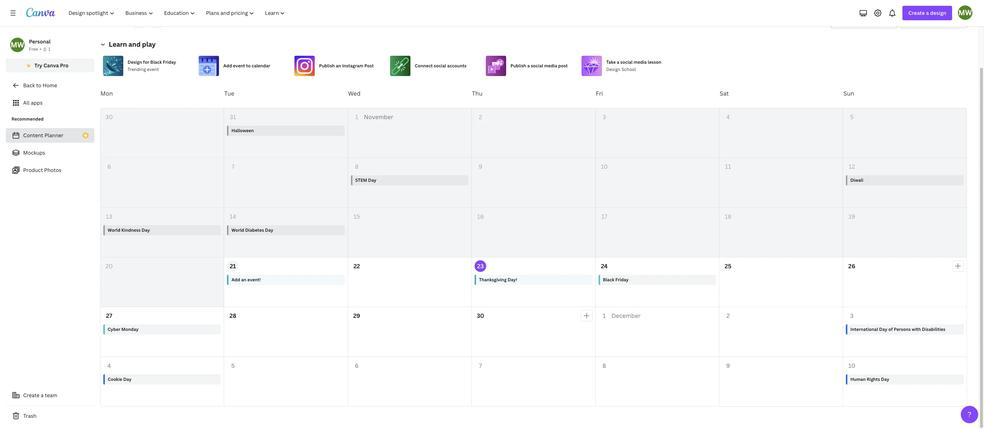 Task type: describe. For each thing, give the bounding box(es) containing it.
back
[[23, 82, 35, 89]]

maria williams image for maria williams image
[[959, 5, 973, 20]]

december
[[612, 312, 641, 320]]

black friday
[[603, 277, 629, 283]]

add for add event to calendar
[[223, 63, 232, 69]]

international day of persons with disabilities
[[851, 327, 946, 333]]

day inside world kindness day button
[[142, 227, 150, 234]]

all apps
[[23, 99, 43, 106]]

1
[[48, 46, 51, 52]]

day!
[[508, 277, 517, 283]]

and
[[129, 40, 141, 49]]

learn
[[109, 40, 127, 49]]

human rights day button
[[847, 375, 964, 385]]

a for take a social media lesson design school
[[617, 59, 620, 65]]

team
[[45, 393, 57, 399]]

maria williams element
[[10, 38, 25, 52]]

content planner
[[23, 132, 63, 139]]

maria williams image
[[959, 5, 973, 20]]

thursday column header
[[472, 79, 596, 108]]

back to home
[[23, 82, 57, 89]]

human
[[851, 377, 866, 383]]

human rights day
[[851, 377, 890, 383]]

sun
[[844, 90, 855, 98]]

stem
[[355, 178, 367, 184]]

cookie
[[108, 377, 122, 383]]

product photos link
[[6, 163, 94, 178]]

an for publish
[[336, 63, 341, 69]]

publish for publish an instagram post
[[319, 63, 335, 69]]

create a design button
[[903, 6, 953, 20]]

2023
[[217, 15, 239, 27]]

•
[[40, 46, 41, 52]]

post
[[365, 63, 374, 69]]

halloween button
[[227, 126, 345, 136]]

instagram
[[342, 63, 364, 69]]

event inside design for black friday trending event
[[147, 66, 159, 73]]

friday inside button
[[616, 277, 629, 283]]

try canva pro button
[[6, 59, 94, 73]]

of
[[889, 327, 893, 333]]

planner
[[44, 132, 63, 139]]

learn and play
[[109, 40, 156, 49]]

international day of persons with disabilities button
[[847, 325, 964, 335]]

home
[[43, 82, 57, 89]]

school
[[622, 66, 636, 73]]

? button
[[961, 407, 979, 424]]

design for black friday trending event
[[128, 59, 176, 73]]

diwali
[[851, 178, 864, 184]]

social for take
[[621, 59, 633, 65]]

pro
[[60, 62, 69, 69]]

november row
[[100, 108, 967, 158]]

november for november
[[364, 113, 394, 121]]

friday inside design for black friday trending event
[[163, 59, 176, 65]]

row containing world kindness day
[[100, 208, 967, 258]]

diabetes
[[245, 227, 264, 234]]

create a team
[[23, 393, 57, 399]]

0 horizontal spatial to
[[36, 82, 41, 89]]

add an event!
[[232, 277, 261, 283]]

world kindness day button
[[103, 226, 221, 236]]

tue
[[224, 90, 234, 98]]

photos
[[44, 167, 61, 174]]

persons
[[894, 327, 911, 333]]

accounts
[[447, 63, 467, 69]]

wed
[[348, 90, 361, 98]]

list containing content planner
[[6, 128, 94, 178]]

black friday button
[[599, 275, 717, 286]]

publish a social media post
[[511, 63, 568, 69]]

a for create a team
[[41, 393, 44, 399]]

international
[[851, 327, 879, 333]]

back to home link
[[6, 78, 94, 93]]

december row
[[100, 308, 967, 358]]

?
[[968, 410, 972, 420]]

halloween
[[232, 128, 254, 134]]

trending
[[128, 66, 146, 73]]

free •
[[29, 46, 41, 52]]

publish an instagram post
[[319, 63, 374, 69]]

content planner link
[[6, 128, 94, 143]]

media for lesson
[[634, 59, 647, 65]]

add an event! button
[[227, 275, 345, 286]]

row containing mon
[[100, 79, 968, 108]]

fri
[[596, 90, 603, 98]]

world for world kindness day
[[108, 227, 120, 234]]



Task type: locate. For each thing, give the bounding box(es) containing it.
create inside button
[[23, 393, 39, 399]]

to left calendar
[[246, 63, 251, 69]]

media inside take a social media lesson design school
[[634, 59, 647, 65]]

0 vertical spatial november
[[170, 15, 216, 27]]

day left of on the right bottom of the page
[[880, 327, 888, 333]]

add left event!
[[232, 277, 240, 283]]

0 horizontal spatial create
[[23, 393, 39, 399]]

mockups
[[23, 149, 45, 156]]

mockups link
[[6, 146, 94, 160]]

cyber monday
[[108, 327, 139, 333]]

create for create a team
[[23, 393, 39, 399]]

lesson
[[648, 59, 662, 65]]

social
[[621, 59, 633, 65], [434, 63, 446, 69], [531, 63, 543, 69]]

day right rights
[[882, 377, 890, 383]]

disabilities
[[923, 327, 946, 333]]

0 vertical spatial friday
[[163, 59, 176, 65]]

an for add
[[241, 277, 246, 283]]

recommended
[[12, 116, 44, 122]]

an left event!
[[241, 277, 246, 283]]

0 horizontal spatial publish
[[319, 63, 335, 69]]

trash link
[[6, 410, 94, 424]]

sunday column header
[[844, 79, 968, 108]]

world left kindness
[[108, 227, 120, 234]]

0 vertical spatial create
[[909, 9, 925, 16]]

stem day button
[[351, 176, 469, 186]]

1 vertical spatial maria williams image
[[10, 38, 25, 52]]

stem day
[[355, 178, 377, 184]]

row containing add an event!
[[100, 258, 967, 308]]

content
[[23, 132, 43, 139]]

0 vertical spatial maria williams image
[[959, 5, 973, 20]]

event down 'for'
[[147, 66, 159, 73]]

0 horizontal spatial november
[[170, 15, 216, 27]]

product
[[23, 167, 43, 174]]

media up the school
[[634, 59, 647, 65]]

learn and play button
[[97, 37, 968, 53]]

create left team
[[23, 393, 39, 399]]

0 horizontal spatial media
[[544, 63, 558, 69]]

a left the design
[[927, 9, 929, 16]]

create left the design
[[909, 9, 925, 16]]

maria williams image for maria williams element
[[10, 38, 25, 52]]

an left instagram
[[336, 63, 341, 69]]

top level navigation element
[[64, 6, 291, 20]]

design
[[931, 9, 947, 16]]

1 horizontal spatial black
[[603, 277, 615, 283]]

wednesday column header
[[348, 79, 472, 108]]

try canva pro
[[34, 62, 69, 69]]

0 vertical spatial to
[[246, 63, 251, 69]]

a inside dropdown button
[[927, 9, 929, 16]]

create for create a design
[[909, 9, 925, 16]]

0 horizontal spatial design
[[128, 59, 142, 65]]

calendar
[[252, 63, 270, 69]]

november for november 2023
[[170, 15, 216, 27]]

black
[[150, 59, 162, 65], [603, 277, 615, 283]]

november
[[170, 15, 216, 27], [364, 113, 394, 121]]

1 publish from the left
[[319, 63, 335, 69]]

0 horizontal spatial world
[[108, 227, 120, 234]]

event
[[233, 63, 245, 69], [147, 66, 159, 73]]

0 vertical spatial black
[[150, 59, 162, 65]]

all apps link
[[6, 96, 94, 110]]

create
[[909, 9, 925, 16], [23, 393, 39, 399]]

an inside button
[[241, 277, 246, 283]]

media
[[634, 59, 647, 65], [544, 63, 558, 69]]

a left team
[[41, 393, 44, 399]]

day inside cookie day button
[[123, 377, 132, 383]]

social down learn and play 'button'
[[531, 63, 543, 69]]

0 horizontal spatial event
[[147, 66, 159, 73]]

all
[[23, 99, 30, 106]]

row containing cookie day
[[100, 358, 967, 407]]

1 vertical spatial november
[[364, 113, 394, 121]]

2 publish from the left
[[511, 63, 527, 69]]

1 vertical spatial to
[[36, 82, 41, 89]]

create a team button
[[6, 389, 94, 403]]

world
[[108, 227, 120, 234], [232, 227, 244, 234]]

a for publish a social media post
[[528, 63, 530, 69]]

thanksgiving day! button
[[475, 275, 593, 286]]

world diabetes day button
[[227, 226, 345, 236]]

world kindness day
[[108, 227, 150, 234]]

1 horizontal spatial maria williams image
[[959, 5, 973, 20]]

0 horizontal spatial black
[[150, 59, 162, 65]]

day right kindness
[[142, 227, 150, 234]]

add for add an event!
[[232, 277, 240, 283]]

social right connect
[[434, 63, 446, 69]]

product photos
[[23, 167, 61, 174]]

1 vertical spatial black
[[603, 277, 615, 283]]

1 horizontal spatial social
[[531, 63, 543, 69]]

design inside take a social media lesson design school
[[607, 66, 621, 73]]

connect
[[415, 63, 433, 69]]

0 vertical spatial add
[[223, 63, 232, 69]]

take a social media lesson design school
[[607, 59, 662, 73]]

connect social accounts
[[415, 63, 467, 69]]

play
[[142, 40, 156, 49]]

with
[[912, 327, 921, 333]]

1 world from the left
[[108, 227, 120, 234]]

take
[[607, 59, 616, 65]]

a right take at the top of the page
[[617, 59, 620, 65]]

0 horizontal spatial maria williams image
[[10, 38, 25, 52]]

add up tue
[[223, 63, 232, 69]]

create a design
[[909, 9, 947, 16]]

cookie day
[[108, 377, 132, 383]]

publish left instagram
[[319, 63, 335, 69]]

1 horizontal spatial publish
[[511, 63, 527, 69]]

0 vertical spatial an
[[336, 63, 341, 69]]

social up the school
[[621, 59, 633, 65]]

tuesday column header
[[224, 79, 348, 108]]

canva
[[44, 62, 59, 69]]

friday
[[163, 59, 176, 65], [616, 277, 629, 283]]

add inside button
[[232, 277, 240, 283]]

post
[[559, 63, 568, 69]]

day right the cookie
[[123, 377, 132, 383]]

world for world diabetes day
[[232, 227, 244, 234]]

sat
[[720, 90, 729, 98]]

2 world from the left
[[232, 227, 244, 234]]

a inside take a social media lesson design school
[[617, 59, 620, 65]]

1 horizontal spatial create
[[909, 9, 925, 16]]

saturday column header
[[720, 79, 844, 108]]

1 vertical spatial design
[[607, 66, 621, 73]]

monday
[[121, 327, 139, 333]]

mw button
[[959, 5, 973, 20]]

social for publish
[[531, 63, 543, 69]]

maria williams image left free
[[10, 38, 25, 52]]

0 horizontal spatial friday
[[163, 59, 176, 65]]

friday column header
[[596, 79, 720, 108]]

to
[[246, 63, 251, 69], [36, 82, 41, 89]]

black inside button
[[603, 277, 615, 283]]

try
[[34, 62, 42, 69]]

0 vertical spatial design
[[128, 59, 142, 65]]

1 horizontal spatial to
[[246, 63, 251, 69]]

1 horizontal spatial world
[[232, 227, 244, 234]]

day inside stem day button
[[368, 178, 377, 184]]

day inside world diabetes day button
[[265, 227, 273, 234]]

november inside row
[[364, 113, 394, 121]]

1 horizontal spatial design
[[607, 66, 621, 73]]

design down take at the top of the page
[[607, 66, 621, 73]]

row containing stem day
[[100, 158, 967, 208]]

an
[[336, 63, 341, 69], [241, 277, 246, 283]]

cyber
[[108, 327, 120, 333]]

social inside take a social media lesson design school
[[621, 59, 633, 65]]

mon
[[100, 90, 113, 98]]

media for post
[[544, 63, 558, 69]]

publish for publish a social media post
[[511, 63, 527, 69]]

for
[[143, 59, 149, 65]]

event!
[[247, 277, 261, 283]]

design inside design for black friday trending event
[[128, 59, 142, 65]]

rights
[[867, 377, 881, 383]]

1 horizontal spatial friday
[[616, 277, 629, 283]]

a down learn and play 'button'
[[528, 63, 530, 69]]

thanksgiving
[[479, 277, 507, 283]]

day inside the international day of persons with disabilities button
[[880, 327, 888, 333]]

1 horizontal spatial media
[[634, 59, 647, 65]]

row
[[100, 79, 968, 108], [100, 158, 967, 208], [100, 208, 967, 258], [100, 258, 967, 308], [100, 358, 967, 407]]

monday column header
[[100, 79, 224, 108]]

1 horizontal spatial event
[[233, 63, 245, 69]]

0 horizontal spatial social
[[434, 63, 446, 69]]

apps
[[31, 99, 43, 106]]

cookie day button
[[103, 375, 221, 385]]

maria williams image
[[959, 5, 973, 20], [10, 38, 25, 52]]

1 vertical spatial create
[[23, 393, 39, 399]]

list
[[6, 128, 94, 178]]

black inside design for black friday trending event
[[150, 59, 162, 65]]

publish down learn and play 'button'
[[511, 63, 527, 69]]

thanksgiving day!
[[479, 277, 517, 283]]

november 2023
[[170, 15, 239, 27]]

event left calendar
[[233, 63, 245, 69]]

create inside dropdown button
[[909, 9, 925, 16]]

day inside human rights day 'button'
[[882, 377, 890, 383]]

day
[[368, 178, 377, 184], [142, 227, 150, 234], [265, 227, 273, 234], [880, 327, 888, 333], [123, 377, 132, 383], [882, 377, 890, 383]]

day right diabetes
[[265, 227, 273, 234]]

a for create a design
[[927, 9, 929, 16]]

add event to calendar
[[223, 63, 270, 69]]

maria williams image right the design
[[959, 5, 973, 20]]

thu
[[472, 90, 483, 98]]

1 vertical spatial add
[[232, 277, 240, 283]]

a inside button
[[41, 393, 44, 399]]

1 horizontal spatial november
[[364, 113, 394, 121]]

cyber monday button
[[103, 325, 221, 335]]

world left diabetes
[[232, 227, 244, 234]]

media left post
[[544, 63, 558, 69]]

personal
[[29, 38, 51, 45]]

add
[[223, 63, 232, 69], [232, 277, 240, 283]]

a
[[927, 9, 929, 16], [617, 59, 620, 65], [528, 63, 530, 69], [41, 393, 44, 399]]

1 vertical spatial an
[[241, 277, 246, 283]]

design
[[128, 59, 142, 65], [607, 66, 621, 73]]

design up trending
[[128, 59, 142, 65]]

2 horizontal spatial social
[[621, 59, 633, 65]]

1 horizontal spatial an
[[336, 63, 341, 69]]

0 horizontal spatial an
[[241, 277, 246, 283]]

to right the 'back'
[[36, 82, 41, 89]]

day right stem
[[368, 178, 377, 184]]

free
[[29, 46, 38, 52]]

1 vertical spatial friday
[[616, 277, 629, 283]]



Task type: vqa. For each thing, say whether or not it's contained in the screenshot.
TUE
yes



